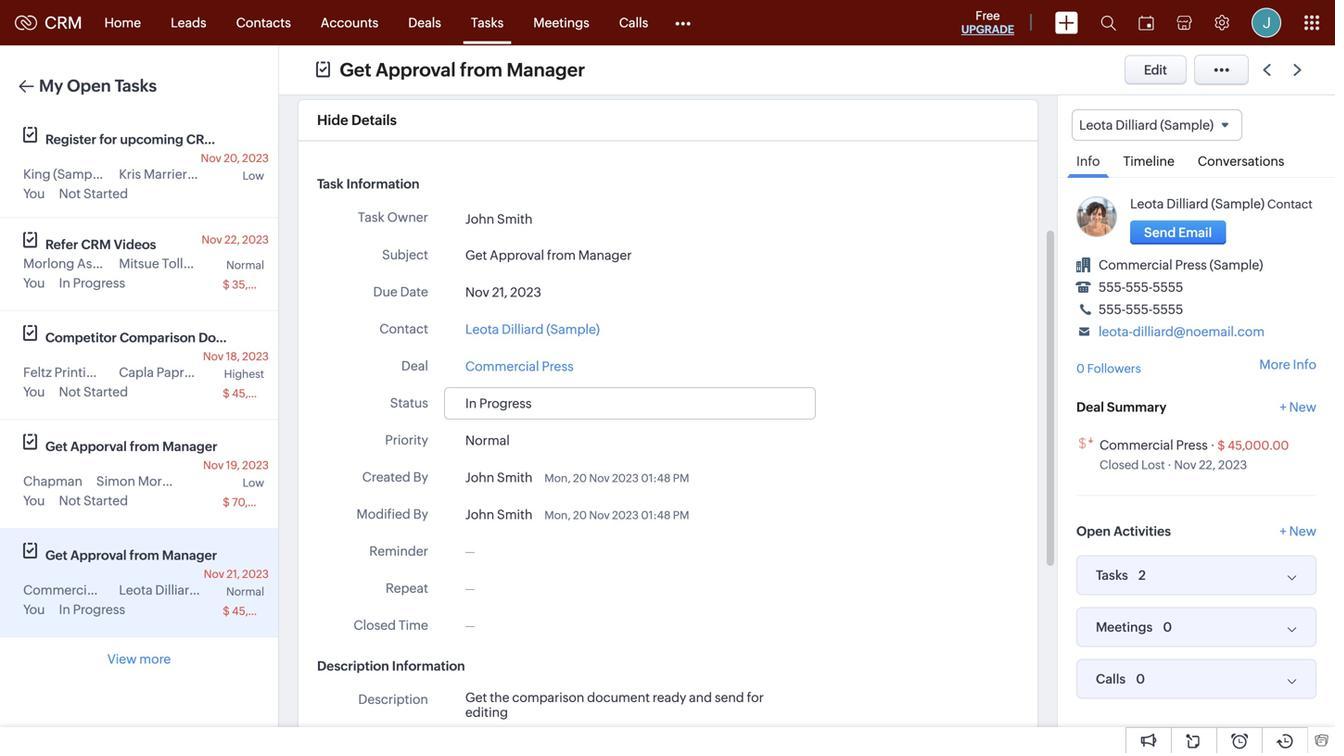 Task type: locate. For each thing, give the bounding box(es) containing it.
0 vertical spatial pm
[[673, 472, 689, 485]]

information
[[346, 177, 420, 191], [392, 659, 465, 674]]

2 vertical spatial approval
[[70, 549, 127, 563]]

45,000.00 for capla paprocki (sample)
[[232, 388, 289, 400]]

not down king (sample)
[[59, 186, 81, 201]]

leota dilliard (sample)
[[1079, 118, 1214, 133], [465, 322, 600, 337], [119, 583, 253, 598]]

2 vertical spatial started
[[83, 494, 128, 509]]

1 horizontal spatial 21,
[[492, 285, 508, 300]]

2 20 from the top
[[573, 509, 587, 522]]

1 vertical spatial john smith
[[465, 470, 533, 485]]

john right modified by
[[465, 508, 494, 522]]

in progress for mitsue tollner (sample)
[[59, 276, 125, 291]]

information for description information
[[392, 659, 465, 674]]

1 vertical spatial pm
[[673, 509, 689, 522]]

open
[[67, 77, 111, 96], [1077, 525, 1111, 539]]

meetings link
[[519, 0, 604, 45]]

0 vertical spatial not started
[[59, 186, 128, 201]]

commercial
[[1099, 258, 1173, 273], [465, 359, 539, 374], [1100, 438, 1174, 453], [23, 583, 97, 598]]

timeline
[[1123, 154, 1175, 169]]

dilliard up timeline link on the top right
[[1116, 118, 1158, 133]]

1 horizontal spatial leota dilliard (sample)
[[465, 322, 600, 337]]

deal down 0 followers
[[1077, 400, 1104, 415]]

crm right logo
[[45, 13, 82, 32]]

None button
[[1130, 221, 1226, 245]]

22, right lost
[[1199, 459, 1216, 473]]

manager inside get approval from manager nov 21, 2023
[[162, 549, 217, 563]]

0 horizontal spatial leota dilliard (sample)
[[119, 583, 253, 598]]

Leota Dilliard (Sample) field
[[1072, 109, 1243, 141]]

1 not from the top
[[59, 186, 81, 201]]

not started
[[59, 186, 128, 201], [59, 385, 128, 400], [59, 494, 128, 509]]

2 new from the top
[[1289, 525, 1317, 539]]

1 low from the top
[[243, 170, 264, 182]]

0 vertical spatial not
[[59, 186, 81, 201]]

open activities
[[1077, 525, 1171, 539]]

0 vertical spatial 5555
[[1153, 280, 1184, 295]]

1 vertical spatial 20
[[573, 509, 587, 522]]

by right modified
[[413, 507, 428, 522]]

1 vertical spatial 0
[[1163, 621, 1172, 635]]

not started down simon
[[59, 494, 128, 509]]

commercial inside commercial press · $ 45,000.00 closed lost · nov 22, 2023
[[1100, 438, 1174, 453]]

deal summary
[[1077, 400, 1167, 415]]

task down task information
[[358, 210, 385, 225]]

1 vertical spatial 01:48
[[641, 509, 671, 522]]

0 horizontal spatial ·
[[1168, 459, 1172, 473]]

in progress for leota dilliard (sample)
[[59, 603, 125, 618]]

started for printing
[[83, 385, 128, 400]]

0 vertical spatial open
[[67, 77, 111, 96]]

1 mon, 20 nov 2023 01:48 pm from the top
[[545, 472, 689, 485]]

timeline link
[[1114, 141, 1184, 177]]

normal up $ 35,000.00
[[226, 259, 264, 272]]

started down simon
[[83, 494, 128, 509]]

pm for created by
[[673, 472, 689, 485]]

1 vertical spatial mon,
[[545, 509, 571, 522]]

get
[[340, 59, 371, 81], [465, 248, 487, 263], [45, 440, 67, 454], [45, 549, 67, 563], [465, 691, 487, 706]]

22, inside commercial press · $ 45,000.00 closed lost · nov 22, 2023
[[1199, 459, 1216, 473]]

information up task owner at the left top
[[346, 177, 420, 191]]

1 john from the top
[[465, 212, 494, 227]]

1 john smith from the top
[[465, 212, 533, 227]]

printing
[[54, 365, 102, 380]]

for
[[99, 132, 117, 147], [747, 691, 764, 706]]

21, down $ 70,000.00
[[227, 568, 240, 581]]

associates
[[77, 256, 142, 271]]

tasks left 2
[[1096, 569, 1128, 583]]

2 by from the top
[[413, 507, 428, 522]]

create menu element
[[1044, 0, 1090, 45]]

not down chapman
[[59, 494, 81, 509]]

and
[[689, 691, 712, 706]]

leota dilliard (sample) link down conversations
[[1130, 197, 1265, 212]]

2 vertical spatial leota dilliard (sample)
[[119, 583, 253, 598]]

2023 inside the register for upcoming crm webinars nov 20, 2023
[[242, 152, 269, 165]]

get approval from manager
[[340, 59, 585, 81], [465, 248, 632, 263]]

2 vertical spatial 45,000.00
[[232, 606, 289, 618]]

1 vertical spatial approval
[[490, 248, 544, 263]]

1 01:48 from the top
[[641, 472, 671, 485]]

1 horizontal spatial tasks
[[471, 15, 504, 30]]

1 vertical spatial 5555
[[1153, 302, 1184, 317]]

0 horizontal spatial 22,
[[224, 234, 240, 246]]

1 horizontal spatial deal
[[1077, 400, 1104, 415]]

0 horizontal spatial meetings
[[533, 15, 590, 30]]

1 vertical spatial crm
[[186, 132, 216, 147]]

1 you from the top
[[23, 186, 45, 201]]

profile element
[[1241, 0, 1293, 45]]

by right created
[[413, 470, 428, 485]]

profile image
[[1252, 8, 1282, 38]]

register for upcoming crm webinars nov 20, 2023
[[45, 132, 277, 165]]

task for task owner
[[358, 210, 385, 225]]

1 by from the top
[[413, 470, 428, 485]]

approval
[[376, 59, 456, 81], [490, 248, 544, 263], [70, 549, 127, 563]]

low for simon morasca (sample)
[[243, 477, 264, 490]]

555-555-5555 down commercial press (sample) link at top
[[1099, 280, 1184, 295]]

1 vertical spatial tasks
[[115, 77, 157, 96]]

more info
[[1260, 357, 1317, 372]]

you for chapman
[[23, 494, 45, 509]]

owner
[[387, 210, 428, 225]]

contact down conversations
[[1268, 198, 1313, 212]]

1 vertical spatial + new
[[1280, 525, 1317, 539]]

deal
[[401, 359, 428, 374], [1077, 400, 1104, 415]]

2023 inside get approval from manager nov 21, 2023
[[242, 568, 269, 581]]

1 horizontal spatial open
[[1077, 525, 1111, 539]]

approval down simon
[[70, 549, 127, 563]]

2 + from the top
[[1280, 525, 1287, 539]]

document
[[587, 691, 650, 706]]

nov inside the register for upcoming crm webinars nov 20, 2023
[[201, 152, 221, 165]]

1 vertical spatial meetings
[[1096, 621, 1153, 635]]

2 smith from the top
[[497, 470, 533, 485]]

1 horizontal spatial approval
[[376, 59, 456, 81]]

22, up mitsue tollner (sample)
[[224, 234, 240, 246]]

2 not started from the top
[[59, 385, 128, 400]]

info inside "link"
[[1077, 154, 1100, 169]]

information for task information
[[346, 177, 420, 191]]

in progress right status on the bottom left of page
[[465, 396, 532, 411]]

low up $ 70,000.00
[[243, 477, 264, 490]]

3 you from the top
[[23, 385, 45, 400]]

5555
[[1153, 280, 1184, 295], [1153, 302, 1184, 317]]

1 vertical spatial for
[[747, 691, 764, 706]]

contact
[[1268, 198, 1313, 212], [380, 322, 428, 336]]

0 horizontal spatial task
[[317, 177, 344, 191]]

0 vertical spatial task
[[317, 177, 344, 191]]

0 vertical spatial smith
[[497, 212, 533, 227]]

0 vertical spatial tasks
[[471, 15, 504, 30]]

comparison
[[512, 691, 585, 706]]

0 vertical spatial closed
[[1100, 459, 1139, 473]]

leota up info "link"
[[1079, 118, 1113, 133]]

in
[[59, 276, 70, 291], [465, 396, 477, 411], [59, 603, 70, 618]]

leota dilliard (sample) link down nov 21, 2023
[[465, 320, 600, 339]]

1 horizontal spatial contact
[[1268, 198, 1313, 212]]

0 vertical spatial 45,000.00
[[232, 388, 289, 400]]

0 vertical spatial in
[[59, 276, 70, 291]]

tasks right deals link
[[471, 15, 504, 30]]

manager inside the get apporval from manager nov 19, 2023
[[162, 440, 217, 454]]

2 horizontal spatial approval
[[490, 248, 544, 263]]

get inside get the comparison document ready and send for editing
[[465, 691, 487, 706]]

0 vertical spatial 01:48
[[641, 472, 671, 485]]

0 vertical spatial commercial press
[[465, 359, 574, 374]]

marrier
[[144, 167, 187, 182]]

0 horizontal spatial contact
[[380, 322, 428, 336]]

not
[[59, 186, 81, 201], [59, 385, 81, 400], [59, 494, 81, 509]]

for right send
[[747, 691, 764, 706]]

1 $ 45,000.00 from the top
[[223, 388, 289, 400]]

chapman
[[23, 474, 82, 489]]

2 pm from the top
[[673, 509, 689, 522]]

get for 19,
[[45, 440, 67, 454]]

normal right priority
[[465, 433, 510, 448]]

0 vertical spatial meetings
[[533, 15, 590, 30]]

deals
[[408, 15, 441, 30]]

0 vertical spatial contact
[[1268, 198, 1313, 212]]

1 vertical spatial +
[[1280, 525, 1287, 539]]

1 horizontal spatial for
[[747, 691, 764, 706]]

2 + new from the top
[[1280, 525, 1317, 539]]

commercial press link down nov 21, 2023
[[465, 357, 574, 376]]

approval down deals link
[[376, 59, 456, 81]]

leota
[[1079, 118, 1113, 133], [1130, 197, 1164, 212], [465, 322, 499, 337], [119, 583, 153, 598]]

conversations link
[[1189, 141, 1294, 177]]

1 vertical spatial not
[[59, 385, 81, 400]]

1 vertical spatial calls
[[1096, 673, 1126, 687]]

open left activities
[[1077, 525, 1111, 539]]

0 horizontal spatial tasks
[[115, 77, 157, 96]]

1 vertical spatial 555-555-5555
[[1099, 302, 1184, 317]]

paprocki
[[157, 365, 209, 380]]

0 vertical spatial new
[[1289, 400, 1317, 415]]

information down time
[[392, 659, 465, 674]]

0 vertical spatial normal
[[226, 259, 264, 272]]

1 horizontal spatial info
[[1293, 357, 1317, 372]]

3 john from the top
[[465, 508, 494, 522]]

tasks up upcoming
[[115, 77, 157, 96]]

commercial press link up lost
[[1100, 438, 1208, 453]]

approval up nov 21, 2023
[[490, 248, 544, 263]]

john smith for modified by
[[465, 508, 533, 522]]

view
[[107, 652, 137, 667]]

2 horizontal spatial 0
[[1163, 621, 1172, 635]]

3 smith from the top
[[497, 508, 533, 522]]

commercial press up view
[[23, 583, 132, 598]]

commercial press down nov 21, 2023
[[465, 359, 574, 374]]

contact down due date
[[380, 322, 428, 336]]

task down hide
[[317, 177, 344, 191]]

21, right date
[[492, 285, 508, 300]]

nov inside commercial press · $ 45,000.00 closed lost · nov 22, 2023
[[1174, 459, 1197, 473]]

2 not from the top
[[59, 385, 81, 400]]

leota dilliard (sample) link
[[1130, 197, 1265, 212], [465, 320, 600, 339]]

2 john from the top
[[465, 470, 494, 485]]

1 vertical spatial 45,000.00
[[1228, 439, 1289, 453]]

you
[[23, 186, 45, 201], [23, 276, 45, 291], [23, 385, 45, 400], [23, 494, 45, 509], [23, 603, 45, 618]]

crm up kris marrier (sample)
[[186, 132, 216, 147]]

low for kris marrier (sample)
[[243, 170, 264, 182]]

0 horizontal spatial deal
[[401, 359, 428, 374]]

from inside the get apporval from manager nov 19, 2023
[[130, 440, 160, 454]]

john
[[465, 212, 494, 227], [465, 470, 494, 485], [465, 508, 494, 522]]

get approval from manager down the tasks link
[[340, 59, 585, 81]]

low down webinars
[[243, 170, 264, 182]]

task
[[317, 177, 344, 191], [358, 210, 385, 225]]

0 vertical spatial calls
[[619, 15, 648, 30]]

info
[[1077, 154, 1100, 169], [1293, 357, 1317, 372]]

started down kris
[[83, 186, 128, 201]]

not down printing
[[59, 385, 81, 400]]

you for feltz printing service
[[23, 385, 45, 400]]

1 20 from the top
[[573, 472, 587, 485]]

3 started from the top
[[83, 494, 128, 509]]

5555 up leota-dilliard@noemail.com
[[1153, 302, 1184, 317]]

$ inside commercial press · $ 45,000.00 closed lost · nov 22, 2023
[[1218, 439, 1225, 453]]

open right 'my'
[[67, 77, 111, 96]]

by
[[413, 470, 428, 485], [413, 507, 428, 522]]

2 john smith from the top
[[465, 470, 533, 485]]

nov 21, 2023
[[465, 285, 541, 300]]

2 started from the top
[[83, 385, 128, 400]]

dilliard inside 'field'
[[1116, 118, 1158, 133]]

$ 45,000.00 for capla paprocki (sample)
[[223, 388, 289, 400]]

started
[[83, 186, 128, 201], [83, 385, 128, 400], [83, 494, 128, 509]]

2 vertical spatial in
[[59, 603, 70, 618]]

0 vertical spatial john
[[465, 212, 494, 227]]

4 you from the top
[[23, 494, 45, 509]]

(sample) inside leota dilliard (sample) link
[[546, 322, 600, 337]]

nov inside the 'competitor comparison document nov 18, 2023'
[[203, 351, 224, 363]]

meetings left calls link
[[533, 15, 590, 30]]

not started down feltz printing service
[[59, 385, 128, 400]]

deal up status on the bottom left of page
[[401, 359, 428, 374]]

2 horizontal spatial leota dilliard (sample)
[[1079, 118, 1214, 133]]

2 low from the top
[[243, 477, 264, 490]]

0 vertical spatial mon, 20 nov 2023 01:48 pm
[[545, 472, 689, 485]]

get inside get approval from manager nov 21, 2023
[[45, 549, 67, 563]]

john right owner
[[465, 212, 494, 227]]

1 vertical spatial new
[[1289, 525, 1317, 539]]

john smith
[[465, 212, 533, 227], [465, 470, 533, 485], [465, 508, 533, 522]]

info left timeline
[[1077, 154, 1100, 169]]

1 horizontal spatial task
[[358, 210, 385, 225]]

1 vertical spatial smith
[[497, 470, 533, 485]]

in progress down morlong associates
[[59, 276, 125, 291]]

1 + from the top
[[1280, 400, 1287, 415]]

2 mon, 20 nov 2023 01:48 pm from the top
[[545, 509, 689, 522]]

king (sample)
[[23, 167, 107, 182]]

0 vertical spatial low
[[243, 170, 264, 182]]

description
[[317, 659, 389, 674], [358, 693, 428, 707]]

get left the
[[465, 691, 487, 706]]

leota dilliard (sample) down nov 21, 2023
[[465, 322, 600, 337]]

1 vertical spatial open
[[1077, 525, 1111, 539]]

dilliard down get approval from manager nov 21, 2023
[[155, 583, 197, 598]]

1 pm from the top
[[673, 472, 689, 485]]

tasks
[[471, 15, 504, 30], [115, 77, 157, 96], [1096, 569, 1128, 583]]

description down "closed time"
[[317, 659, 389, 674]]

commercial press
[[465, 359, 574, 374], [23, 583, 132, 598]]

1 + new from the top
[[1280, 400, 1317, 415]]

get inside the get apporval from manager nov 19, 2023
[[45, 440, 67, 454]]

normal down $ 70,000.00
[[226, 586, 264, 599]]

create menu image
[[1055, 12, 1078, 34]]

1 vertical spatial by
[[413, 507, 428, 522]]

2 you from the top
[[23, 276, 45, 291]]

commercial press link
[[465, 357, 574, 376], [1100, 438, 1208, 453]]

1 not started from the top
[[59, 186, 128, 201]]

more info link
[[1260, 357, 1317, 372]]

smith
[[497, 212, 533, 227], [497, 470, 533, 485], [497, 508, 533, 522]]

john right created by
[[465, 470, 494, 485]]

kris
[[119, 167, 141, 182]]

leota dilliard (sample) down get approval from manager nov 21, 2023
[[119, 583, 253, 598]]

2023
[[242, 152, 269, 165], [242, 234, 269, 246], [510, 285, 541, 300], [242, 351, 269, 363], [1218, 459, 1247, 473], [242, 459, 269, 472], [612, 472, 639, 485], [612, 509, 639, 522], [242, 568, 269, 581]]

5 you from the top
[[23, 603, 45, 618]]

by for created by
[[413, 470, 428, 485]]

new
[[1289, 400, 1317, 415], [1289, 525, 1317, 539]]

closed left lost
[[1100, 459, 1139, 473]]

0 vertical spatial started
[[83, 186, 128, 201]]

progress
[[73, 276, 125, 291], [479, 396, 532, 411], [73, 603, 125, 618]]

description down description information
[[358, 693, 428, 707]]

$ 45,000.00
[[223, 388, 289, 400], [223, 606, 289, 618]]

1 mon, from the top
[[545, 472, 571, 485]]

3 john smith from the top
[[465, 508, 533, 522]]

for right register
[[99, 132, 117, 147]]

not started down king (sample)
[[59, 186, 128, 201]]

deal for deal
[[401, 359, 428, 374]]

$ for mitsue tollner (sample)
[[223, 279, 230, 291]]

meetings down 2
[[1096, 621, 1153, 635]]

+ new
[[1280, 400, 1317, 415], [1280, 525, 1317, 539]]

1 horizontal spatial 0
[[1136, 673, 1145, 687]]

in for leota dilliard (sample)
[[59, 603, 70, 618]]

get approval from manager up nov 21, 2023
[[465, 248, 632, 263]]

2 01:48 from the top
[[641, 509, 671, 522]]

0 vertical spatial information
[[346, 177, 420, 191]]

$ for simon morasca (sample)
[[223, 497, 230, 509]]

mitsue tollner (sample)
[[119, 256, 259, 271]]

1 5555 from the top
[[1153, 280, 1184, 295]]

you for commercial press
[[23, 603, 45, 618]]

meetings
[[533, 15, 590, 30], [1096, 621, 1153, 635]]

1 vertical spatial commercial press link
[[1100, 438, 1208, 453]]

pm
[[673, 472, 689, 485], [673, 509, 689, 522]]

5555 down commercial press (sample)
[[1153, 280, 1184, 295]]

info right more
[[1293, 357, 1317, 372]]

crm up associates
[[81, 237, 111, 252]]

2 $ 45,000.00 from the top
[[223, 606, 289, 618]]

more
[[139, 652, 171, 667]]

for inside the register for upcoming crm webinars nov 20, 2023
[[99, 132, 117, 147]]

2 vertical spatial crm
[[81, 237, 111, 252]]

refer
[[45, 237, 78, 252]]

$ 70,000.00
[[223, 497, 288, 509]]

hide details
[[317, 112, 397, 128]]

closed left time
[[354, 618, 396, 633]]

1 555-555-5555 from the top
[[1099, 280, 1184, 295]]

in progress up view
[[59, 603, 125, 618]]

0 horizontal spatial open
[[67, 77, 111, 96]]

started down feltz printing service
[[83, 385, 128, 400]]

22,
[[224, 234, 240, 246], [1199, 459, 1216, 473]]

0 vertical spatial 21,
[[492, 285, 508, 300]]

leota dilliard (sample) up timeline link on the top right
[[1079, 118, 1214, 133]]

king
[[23, 167, 51, 182]]

0 vertical spatial deal
[[401, 359, 428, 374]]

0 vertical spatial by
[[413, 470, 428, 485]]

0 horizontal spatial info
[[1077, 154, 1100, 169]]

get down chapman
[[45, 549, 67, 563]]

accounts link
[[306, 0, 393, 45]]

mon, 20 nov 2023 01:48 pm
[[545, 472, 689, 485], [545, 509, 689, 522]]

task owner
[[358, 210, 428, 225]]

2 horizontal spatial tasks
[[1096, 569, 1128, 583]]

nov inside the get apporval from manager nov 19, 2023
[[203, 459, 224, 472]]

0 vertical spatial progress
[[73, 276, 125, 291]]

1 vertical spatial 22,
[[1199, 459, 1216, 473]]

0 horizontal spatial for
[[99, 132, 117, 147]]

1 vertical spatial description
[[358, 693, 428, 707]]

get up chapman
[[45, 440, 67, 454]]

1 horizontal spatial meetings
[[1096, 621, 1153, 635]]

0 vertical spatial john smith
[[465, 212, 533, 227]]

subject
[[382, 247, 428, 262]]

2 mon, from the top
[[545, 509, 571, 522]]

0 vertical spatial + new
[[1280, 400, 1317, 415]]

1 started from the top
[[83, 186, 128, 201]]

smith for created by
[[497, 470, 533, 485]]

2 vertical spatial progress
[[73, 603, 125, 618]]

2 vertical spatial 0
[[1136, 673, 1145, 687]]

555-555-5555 up leota-
[[1099, 302, 1184, 317]]



Task type: vqa. For each thing, say whether or not it's contained in the screenshot.
the rightmost found.
no



Task type: describe. For each thing, give the bounding box(es) containing it.
20,
[[224, 152, 240, 165]]

status
[[390, 396, 428, 411]]

due date
[[373, 285, 428, 299]]

1 vertical spatial leota dilliard (sample)
[[465, 322, 600, 337]]

21, inside get approval from manager nov 21, 2023
[[227, 568, 240, 581]]

not for printing
[[59, 385, 81, 400]]

reminder
[[369, 544, 428, 559]]

2 555-555-5555 from the top
[[1099, 302, 1184, 317]]

simon morasca (sample)
[[96, 474, 246, 489]]

(sample) inside 'leota dilliard (sample)' 'field'
[[1160, 118, 1214, 133]]

description for description
[[358, 693, 428, 707]]

pm for modified by
[[673, 509, 689, 522]]

1 horizontal spatial leota dilliard (sample) link
[[1130, 197, 1265, 212]]

simon
[[96, 474, 135, 489]]

logo image
[[15, 15, 37, 30]]

$ for capla paprocki (sample)
[[223, 388, 230, 400]]

dilliard down timeline
[[1167, 197, 1209, 212]]

0 vertical spatial 0
[[1077, 362, 1085, 376]]

not for (sample)
[[59, 186, 81, 201]]

crm link
[[15, 13, 82, 32]]

nov inside get approval from manager nov 21, 2023
[[204, 568, 224, 581]]

not started for (sample)
[[59, 186, 128, 201]]

mon, 20 nov 2023 01:48 pm for modified by
[[545, 509, 689, 522]]

kris marrier (sample)
[[119, 167, 243, 182]]

1 vertical spatial normal
[[465, 433, 510, 448]]

home
[[104, 15, 141, 30]]

john for created by
[[465, 470, 494, 485]]

repeat
[[386, 581, 428, 596]]

meetings inside "link"
[[533, 15, 590, 30]]

get the comparison document ready and send for editing
[[465, 691, 767, 720]]

edit button
[[1125, 55, 1187, 85]]

deals link
[[393, 0, 456, 45]]

conversations
[[1198, 154, 1285, 169]]

lost
[[1142, 459, 1165, 473]]

ready
[[653, 691, 687, 706]]

service
[[105, 365, 150, 380]]

mon, for created by
[[545, 472, 571, 485]]

free
[[976, 9, 1000, 23]]

dilliard@noemail.com
[[1133, 325, 1265, 340]]

0 vertical spatial get approval from manager
[[340, 59, 585, 81]]

closed inside commercial press · $ 45,000.00 closed lost · nov 22, 2023
[[1100, 459, 1139, 473]]

20 for modified by
[[573, 509, 587, 522]]

refer crm videos
[[45, 237, 156, 252]]

0 for meetings
[[1163, 621, 1172, 635]]

highest
[[224, 368, 264, 381]]

1 horizontal spatial ·
[[1211, 438, 1215, 453]]

0 vertical spatial 22,
[[224, 234, 240, 246]]

started for (sample)
[[83, 186, 128, 201]]

20 for created by
[[573, 472, 587, 485]]

more
[[1260, 357, 1291, 372]]

leota dilliard (sample) contact
[[1130, 197, 1313, 212]]

2023 inside the 'competitor comparison document nov 18, 2023'
[[242, 351, 269, 363]]

normal for mitsue tollner (sample)
[[226, 259, 264, 272]]

view more
[[107, 652, 171, 667]]

description information
[[317, 659, 465, 674]]

next record image
[[1294, 64, 1306, 76]]

upcoming
[[120, 132, 183, 147]]

from inside get approval from manager nov 21, 2023
[[129, 549, 159, 563]]

date
[[400, 285, 428, 299]]

search element
[[1090, 0, 1128, 45]]

calls link
[[604, 0, 663, 45]]

contacts
[[236, 15, 291, 30]]

19,
[[226, 459, 240, 472]]

hide
[[317, 112, 348, 128]]

70,000.00
[[232, 497, 288, 509]]

progress for leota dilliard (sample)
[[73, 603, 125, 618]]

crm inside the register for upcoming crm webinars nov 20, 2023
[[186, 132, 216, 147]]

john for modified by
[[465, 508, 494, 522]]

not started for printing
[[59, 385, 128, 400]]

0 for calls
[[1136, 673, 1145, 687]]

18,
[[226, 351, 240, 363]]

1 smith from the top
[[497, 212, 533, 227]]

+ new link
[[1280, 400, 1317, 424]]

mon, 20 nov 2023 01:48 pm for created by
[[545, 472, 689, 485]]

2 5555 from the top
[[1153, 302, 1184, 317]]

get up nov 21, 2023
[[465, 248, 487, 263]]

modified by
[[357, 507, 428, 522]]

get apporval from manager nov 19, 2023
[[45, 440, 269, 472]]

1 vertical spatial info
[[1293, 357, 1317, 372]]

morasca
[[138, 474, 189, 489]]

leota down nov 21, 2023
[[465, 322, 499, 337]]

tasks link
[[456, 0, 519, 45]]

0 followers
[[1077, 362, 1141, 376]]

calendar image
[[1139, 15, 1155, 30]]

get approval from manager nov 21, 2023
[[45, 549, 269, 581]]

details
[[351, 112, 397, 128]]

leota-
[[1099, 325, 1133, 340]]

leota inside 'field'
[[1079, 118, 1113, 133]]

description for description information
[[317, 659, 389, 674]]

contact inside leota dilliard (sample) contact
[[1268, 198, 1313, 212]]

in for mitsue tollner (sample)
[[59, 276, 70, 291]]

1 vertical spatial in
[[465, 396, 477, 411]]

contacts link
[[221, 0, 306, 45]]

1 new from the top
[[1289, 400, 1317, 415]]

time
[[399, 618, 428, 633]]

press inside commercial press · $ 45,000.00 closed lost · nov 22, 2023
[[1176, 438, 1208, 453]]

you for king (sample)
[[23, 186, 45, 201]]

document
[[199, 331, 264, 345]]

$ 35,000.00
[[223, 279, 288, 291]]

activities
[[1114, 525, 1171, 539]]

normal for leota dilliard (sample)
[[226, 586, 264, 599]]

commercial press (sample) link
[[1099, 258, 1263, 273]]

mon, for modified by
[[545, 509, 571, 522]]

home link
[[90, 0, 156, 45]]

1 vertical spatial progress
[[479, 396, 532, 411]]

deal for deal summary
[[1077, 400, 1104, 415]]

created by
[[362, 470, 428, 485]]

upgrade
[[961, 23, 1015, 36]]

45,000.00 inside commercial press · $ 45,000.00 closed lost · nov 22, 2023
[[1228, 439, 1289, 453]]

morlong associates
[[23, 256, 142, 271]]

get down accounts link
[[340, 59, 371, 81]]

commercial press (sample)
[[1099, 258, 1263, 273]]

videos
[[114, 237, 156, 252]]

due
[[373, 285, 398, 299]]

apporval
[[70, 440, 127, 454]]

0 horizontal spatial commercial press
[[23, 583, 132, 598]]

3 not from the top
[[59, 494, 81, 509]]

0 horizontal spatial commercial press link
[[465, 357, 574, 376]]

previous record image
[[1263, 64, 1271, 76]]

register
[[45, 132, 96, 147]]

2
[[1139, 569, 1146, 583]]

$ 45,000.00 for leota dilliard (sample)
[[223, 606, 289, 618]]

1 vertical spatial get approval from manager
[[465, 248, 632, 263]]

01:48 for created by
[[641, 472, 671, 485]]

edit
[[1144, 63, 1168, 77]]

capla paprocki (sample)
[[119, 365, 265, 380]]

for inside get the comparison document ready and send for editing
[[747, 691, 764, 706]]

info link
[[1067, 141, 1110, 178]]

hide details link
[[317, 112, 397, 128]]

the
[[490, 691, 510, 706]]

smith for modified by
[[497, 508, 533, 522]]

$ for leota dilliard (sample)
[[223, 606, 230, 618]]

calls inside calls link
[[619, 15, 648, 30]]

my
[[39, 77, 63, 96]]

0 vertical spatial approval
[[376, 59, 456, 81]]

free upgrade
[[961, 9, 1015, 36]]

1 vertical spatial ·
[[1168, 459, 1172, 473]]

modified
[[357, 507, 411, 522]]

leota down timeline
[[1130, 197, 1164, 212]]

nov 22, 2023
[[202, 234, 269, 246]]

45,000.00 for leota dilliard (sample)
[[232, 606, 289, 618]]

1 horizontal spatial commercial press link
[[1100, 438, 1208, 453]]

2 vertical spatial tasks
[[1096, 569, 1128, 583]]

morlong
[[23, 256, 74, 271]]

35,000.00
[[232, 279, 288, 291]]

closed time
[[354, 618, 428, 633]]

0 vertical spatial crm
[[45, 13, 82, 32]]

mitsue
[[119, 256, 159, 271]]

approval inside get approval from manager nov 21, 2023
[[70, 549, 127, 563]]

comparison
[[120, 331, 196, 345]]

competitor
[[45, 331, 117, 345]]

by for modified by
[[413, 507, 428, 522]]

leota dilliard (sample) inside 'field'
[[1079, 118, 1214, 133]]

0 horizontal spatial closed
[[354, 618, 396, 633]]

leads
[[171, 15, 206, 30]]

get for 21,
[[45, 549, 67, 563]]

leads link
[[156, 0, 221, 45]]

0 horizontal spatial leota dilliard (sample) link
[[465, 320, 600, 339]]

task for task information
[[317, 177, 344, 191]]

dilliard down nov 21, 2023
[[502, 322, 544, 337]]

feltz printing service
[[23, 365, 150, 380]]

editing
[[465, 706, 508, 720]]

you for morlong associates
[[23, 276, 45, 291]]

2023 inside the get apporval from manager nov 19, 2023
[[242, 459, 269, 472]]

3 not started from the top
[[59, 494, 128, 509]]

competitor comparison document nov 18, 2023
[[45, 331, 269, 363]]

get for and
[[465, 691, 487, 706]]

leota down get approval from manager nov 21, 2023
[[119, 583, 153, 598]]

2023 inside commercial press · $ 45,000.00 closed lost · nov 22, 2023
[[1218, 459, 1247, 473]]

01:48 for modified by
[[641, 509, 671, 522]]

search image
[[1101, 15, 1117, 31]]

task information
[[317, 177, 420, 191]]

progress for mitsue tollner (sample)
[[73, 276, 125, 291]]

Other Modules field
[[663, 8, 703, 38]]

john smith for created by
[[465, 470, 533, 485]]

1 vertical spatial in progress
[[465, 396, 532, 411]]

leota-dilliard@noemail.com
[[1099, 325, 1265, 340]]

my open tasks
[[39, 77, 157, 96]]



